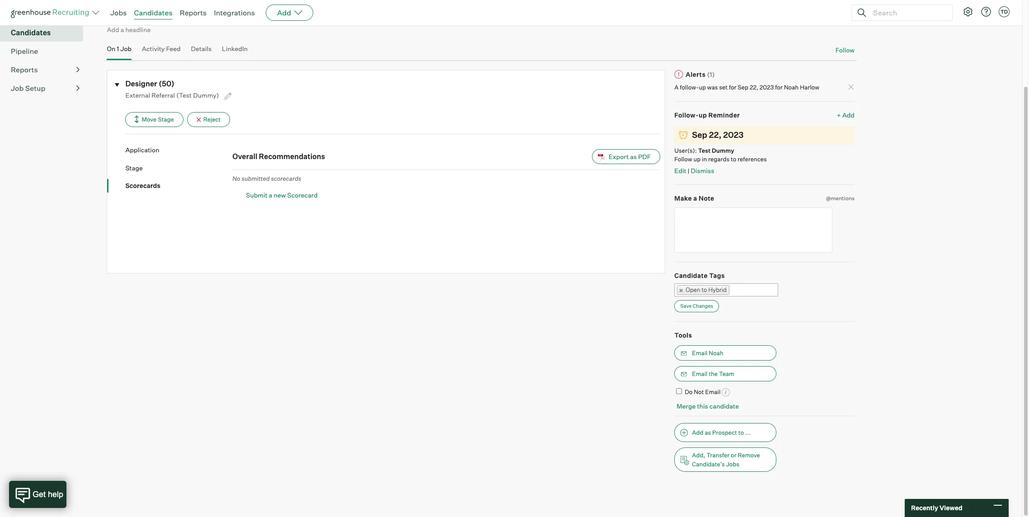 Task type: describe. For each thing, give the bounding box(es) containing it.
1
[[117, 45, 119, 52]]

scorecards
[[125, 182, 161, 190]]

candidates link for sourcing link
[[11, 27, 80, 38]]

to inside user(s): test dummy follow up in regards to references edit | dismiss
[[731, 156, 737, 163]]

on
[[107, 45, 115, 52]]

activity feed link
[[142, 45, 181, 58]]

add right +
[[843, 111, 855, 119]]

add,
[[693, 452, 706, 459]]

edit
[[675, 167, 687, 174]]

edit link
[[675, 167, 687, 174]]

add for add a headline
[[107, 26, 119, 33]]

recommendations
[[259, 152, 325, 161]]

Search text field
[[872, 6, 945, 19]]

new
[[274, 191, 286, 199]]

follow-up reminder
[[675, 111, 741, 119]]

up inside user(s): test dummy follow up in regards to references edit | dismiss
[[694, 156, 701, 163]]

follow-
[[680, 84, 699, 91]]

export as pdf
[[609, 153, 651, 161]]

external referral (test dummy)
[[125, 91, 220, 99]]

open
[[686, 286, 701, 294]]

add as prospect to ...
[[693, 429, 751, 436]]

application link
[[125, 146, 233, 154]]

regards
[[709, 156, 730, 163]]

merge this candidate
[[677, 403, 739, 410]]

submit a new scorecard link
[[246, 191, 661, 199]]

viewed
[[940, 504, 963, 512]]

designer (50)
[[125, 79, 175, 88]]

manager
[[159, 4, 187, 12]]

1 horizontal spatial reports link
[[180, 8, 207, 17]]

0 horizontal spatial sep
[[692, 130, 708, 140]]

&
[[347, 15, 352, 23]]

add button
[[266, 5, 314, 21]]

jobs inside add, transfer or remove candidate's jobs
[[727, 461, 740, 468]]

add as prospect to ... button
[[675, 423, 777, 442]]

email the team button
[[675, 366, 777, 382]]

in
[[702, 156, 707, 163]]

activity
[[142, 45, 165, 52]]

email the team
[[693, 370, 735, 378]]

job setup link
[[11, 83, 80, 94]]

add for add
[[277, 8, 291, 17]]

|
[[688, 167, 690, 174]]

stage inside button
[[158, 116, 174, 123]]

dummy
[[712, 147, 735, 154]]

job setup
[[11, 84, 45, 93]]

0 vertical spatial up
[[699, 84, 706, 91]]

0 vertical spatial candidates
[[134, 8, 173, 17]]

do not email
[[685, 388, 721, 396]]

google
[[196, 4, 218, 12]]

2 555- from the left
[[212, 15, 227, 23]]

0 horizontal spatial 22,
[[709, 130, 722, 140]]

designer
[[125, 79, 157, 88]]

add, transfer or remove candidate's jobs button
[[675, 448, 777, 472]]

move
[[142, 116, 157, 123]]

tags
[[710, 272, 725, 279]]

a
[[675, 84, 679, 91]]

not
[[694, 388, 704, 396]]

...
[[746, 429, 751, 436]]

Do Not Email checkbox
[[677, 388, 683, 394]]

(1)
[[708, 70, 715, 78]]

dismiss
[[691, 167, 715, 174]]

details link
[[191, 45, 212, 58]]

open to hybrid
[[686, 286, 727, 294]]

user(s): test dummy follow up in regards to references edit | dismiss
[[675, 147, 767, 174]]

td
[[1001, 9, 1009, 15]]

(us
[[334, 15, 346, 23]]

add a headline
[[107, 26, 151, 33]]

0 vertical spatial job
[[121, 45, 132, 52]]

2 for from the left
[[776, 84, 783, 91]]

1 555- from the left
[[197, 15, 212, 23]]

add for add as prospect to ...
[[693, 429, 704, 436]]

555-555-5555
[[197, 15, 243, 23]]

07:00)
[[273, 15, 294, 23]]

at
[[189, 4, 195, 12]]

reject
[[203, 116, 221, 123]]

headline
[[125, 26, 151, 33]]

team
[[719, 370, 735, 378]]

overall
[[233, 152, 258, 161]]

no submitted scorecards
[[233, 175, 301, 182]]

candidate tags
[[675, 272, 725, 279]]

on 1 job
[[107, 45, 132, 52]]

greenhouse recruiting image
[[11, 7, 92, 18]]

1 vertical spatial reports
[[11, 65, 38, 74]]

1 vertical spatial reports link
[[11, 64, 80, 75]]

linkedin
[[222, 45, 248, 52]]

candidate
[[675, 272, 708, 279]]

make a note
[[675, 195, 715, 202]]

noah inside the email noah 'button'
[[709, 349, 724, 357]]

a follow-up was set for sep 22, 2023 for noah harlow
[[675, 84, 820, 91]]

a for make
[[694, 195, 698, 202]]

as for export
[[631, 153, 637, 161]]

changes
[[693, 303, 714, 309]]

candidate's
[[693, 461, 725, 468]]

prospect
[[713, 429, 738, 436]]

alerts
[[686, 70, 706, 78]]

0 horizontal spatial to
[[702, 286, 708, 294]]

time
[[317, 15, 333, 23]]

harlow
[[800, 84, 820, 91]]

1 vertical spatial up
[[699, 111, 707, 119]]

add, transfer or remove candidate's jobs
[[693, 452, 761, 468]]

the
[[709, 370, 718, 378]]

on 1 job link
[[107, 45, 132, 58]]

@mentions link
[[826, 194, 855, 203]]

email for email the team
[[693, 370, 708, 378]]



Task type: vqa. For each thing, say whether or not it's contained in the screenshot.
No submitted scorecards
yes



Task type: locate. For each thing, give the bounding box(es) containing it.
a for add
[[121, 26, 124, 33]]

clock image
[[679, 131, 689, 140]]

save changes
[[681, 303, 714, 309]]

add inside popup button
[[277, 8, 291, 17]]

no
[[233, 175, 240, 182]]

to right open
[[702, 286, 708, 294]]

follow link
[[836, 46, 855, 55]]

harlownoah05@gmail.com link
[[107, 15, 187, 22]]

references
[[738, 156, 767, 163]]

1 vertical spatial candidates
[[11, 28, 51, 37]]

(50)
[[159, 79, 175, 88]]

tools
[[675, 332, 693, 339]]

add down jobs link
[[107, 26, 119, 33]]

1 vertical spatial 2023
[[724, 130, 744, 140]]

0 vertical spatial 2023
[[760, 84, 774, 91]]

0 horizontal spatial reports link
[[11, 64, 80, 75]]

0 horizontal spatial reports
[[11, 65, 38, 74]]

submit a new scorecard
[[246, 191, 318, 199]]

1 vertical spatial stage
[[125, 164, 143, 172]]

up left "was"
[[699, 84, 706, 91]]

1 horizontal spatial to
[[731, 156, 737, 163]]

2023 left harlow
[[760, 84, 774, 91]]

recently viewed
[[912, 504, 963, 512]]

dismiss link
[[691, 167, 715, 174]]

merge this candidate link
[[677, 403, 739, 410]]

up left reminder
[[699, 111, 707, 119]]

export as pdf link
[[592, 149, 661, 164]]

0 vertical spatial email
[[693, 349, 708, 357]]

5555
[[227, 15, 243, 23]]

1 vertical spatial candidates link
[[11, 27, 80, 38]]

1 vertical spatial job
[[11, 84, 24, 93]]

0 horizontal spatial follow
[[675, 156, 693, 163]]

as for add
[[705, 429, 712, 436]]

as inside "link"
[[631, 153, 637, 161]]

1 horizontal spatial candidates link
[[134, 8, 173, 17]]

details
[[191, 45, 212, 52]]

stage down the 'application' at left
[[125, 164, 143, 172]]

0 horizontal spatial candidates
[[11, 28, 51, 37]]

2 vertical spatial email
[[706, 388, 721, 396]]

1 for from the left
[[729, 84, 737, 91]]

1 vertical spatial sep
[[692, 130, 708, 140]]

sep 22, 2023
[[692, 130, 744, 140]]

0 vertical spatial reports link
[[180, 8, 207, 17]]

candidates link for jobs link
[[134, 8, 173, 17]]

user(s):
[[675, 147, 697, 154]]

1 horizontal spatial noah
[[785, 84, 799, 91]]

add right (gmt-
[[277, 8, 291, 17]]

0 vertical spatial reports
[[180, 8, 207, 17]]

move stage
[[142, 116, 174, 123]]

noah left harlow
[[785, 84, 799, 91]]

2023 up dummy
[[724, 130, 744, 140]]

submitted
[[242, 175, 270, 182]]

0 horizontal spatial 2023
[[724, 130, 744, 140]]

for right set
[[729, 84, 737, 91]]

transfer
[[707, 452, 730, 459]]

+ add link
[[837, 111, 855, 119]]

pipeline
[[11, 47, 38, 56]]

application
[[125, 146, 159, 154]]

referral
[[152, 91, 175, 99]]

linkedin link
[[222, 45, 248, 58]]

1 horizontal spatial candidates
[[134, 8, 173, 17]]

0 horizontal spatial as
[[631, 153, 637, 161]]

1 horizontal spatial follow
[[836, 46, 855, 54]]

0 vertical spatial to
[[731, 156, 737, 163]]

jobs link
[[110, 8, 127, 17]]

2 vertical spatial up
[[694, 156, 701, 163]]

0 vertical spatial candidates link
[[134, 8, 173, 17]]

555-
[[197, 15, 212, 23], [212, 15, 227, 23]]

harlownoah05@gmail.com
[[107, 15, 187, 22]]

job left setup
[[11, 84, 24, 93]]

job
[[121, 45, 132, 52], [11, 84, 24, 93]]

or
[[731, 452, 737, 459]]

reports
[[180, 8, 207, 17], [11, 65, 38, 74]]

email
[[693, 349, 708, 357], [693, 370, 708, 378], [706, 388, 721, 396]]

as left pdf
[[631, 153, 637, 161]]

0 horizontal spatial noah
[[709, 349, 724, 357]]

pipeline link
[[11, 46, 80, 57]]

0 vertical spatial stage
[[158, 116, 174, 123]]

email up email the team
[[693, 349, 708, 357]]

follow inside user(s): test dummy follow up in regards to references edit | dismiss
[[675, 156, 693, 163]]

sep right clock icon
[[692, 130, 708, 140]]

1 vertical spatial follow
[[675, 156, 693, 163]]

1 horizontal spatial stage
[[158, 116, 174, 123]]

stage link
[[125, 164, 233, 172]]

a for submit
[[269, 191, 273, 199]]

0 vertical spatial 22,
[[750, 84, 759, 91]]

email right not
[[706, 388, 721, 396]]

0 vertical spatial jobs
[[110, 8, 127, 17]]

1 horizontal spatial jobs
[[727, 461, 740, 468]]

1 horizontal spatial as
[[705, 429, 712, 436]]

jobs up add a headline
[[110, 8, 127, 17]]

candidate
[[710, 403, 739, 410]]

was
[[708, 84, 718, 91]]

export
[[609, 153, 629, 161]]

+
[[837, 111, 842, 119]]

add inside button
[[693, 429, 704, 436]]

reject button
[[187, 112, 230, 127]]

0 horizontal spatial stage
[[125, 164, 143, 172]]

this
[[698, 403, 709, 410]]

1 vertical spatial jobs
[[727, 461, 740, 468]]

email noah button
[[675, 345, 777, 361]]

1 horizontal spatial 22,
[[750, 84, 759, 91]]

do
[[685, 388, 693, 396]]

0 vertical spatial follow
[[836, 46, 855, 54]]

reports link
[[180, 8, 207, 17], [11, 64, 80, 75]]

to
[[731, 156, 737, 163], [702, 286, 708, 294], [739, 429, 744, 436]]

email inside button
[[693, 370, 708, 378]]

1 horizontal spatial reports
[[180, 8, 207, 17]]

stage
[[158, 116, 174, 123], [125, 164, 143, 172]]

a left the headline
[[121, 26, 124, 33]]

0 vertical spatial sep
[[738, 84, 749, 91]]

as left prospect
[[705, 429, 712, 436]]

0 horizontal spatial jobs
[[110, 8, 127, 17]]

for left harlow
[[776, 84, 783, 91]]

0 vertical spatial as
[[631, 153, 637, 161]]

remove
[[738, 452, 761, 459]]

submit
[[246, 191, 268, 199]]

integrations
[[214, 8, 255, 17]]

0 horizontal spatial a
[[121, 26, 124, 33]]

set
[[720, 84, 728, 91]]

candidates link
[[134, 8, 173, 17], [11, 27, 80, 38]]

1 horizontal spatial a
[[269, 191, 273, 199]]

1 horizontal spatial 2023
[[760, 84, 774, 91]]

email inside 'button'
[[693, 349, 708, 357]]

make
[[675, 195, 692, 202]]

integrations link
[[214, 8, 255, 17]]

0 horizontal spatial job
[[11, 84, 24, 93]]

job right 1
[[121, 45, 132, 52]]

1 horizontal spatial sep
[[738, 84, 749, 91]]

2 horizontal spatial a
[[694, 195, 698, 202]]

noah up the
[[709, 349, 724, 357]]

email left the
[[693, 370, 708, 378]]

@mentions
[[826, 195, 855, 202]]

candidates
[[134, 8, 173, 17], [11, 28, 51, 37]]

0 horizontal spatial candidates link
[[11, 27, 80, 38]]

a left note
[[694, 195, 698, 202]]

sep right set
[[738, 84, 749, 91]]

1 vertical spatial noah
[[709, 349, 724, 357]]

to down dummy
[[731, 156, 737, 163]]

pacific
[[296, 15, 316, 23]]

22, up dummy
[[709, 130, 722, 140]]

stage right move
[[158, 116, 174, 123]]

jobs down or
[[727, 461, 740, 468]]

a left new
[[269, 191, 273, 199]]

follow
[[836, 46, 855, 54], [675, 156, 693, 163]]

test
[[699, 147, 711, 154]]

dummy)
[[193, 91, 219, 99]]

1 horizontal spatial job
[[121, 45, 132, 52]]

feed
[[166, 45, 181, 52]]

email for email noah
[[693, 349, 708, 357]]

1 vertical spatial to
[[702, 286, 708, 294]]

up left in
[[694, 156, 701, 163]]

0 horizontal spatial for
[[729, 84, 737, 91]]

None text field
[[675, 207, 833, 253]]

sourcing
[[11, 10, 41, 19]]

1 vertical spatial email
[[693, 370, 708, 378]]

add up add,
[[693, 429, 704, 436]]

scorecards link
[[125, 181, 233, 190]]

2 vertical spatial to
[[739, 429, 744, 436]]

1 vertical spatial 22,
[[709, 130, 722, 140]]

(gmt-07:00) pacific time (us & canada)
[[253, 15, 379, 23]]

None text field
[[730, 285, 739, 296]]

scorecard
[[287, 191, 318, 199]]

reminder
[[709, 111, 741, 119]]

program
[[130, 4, 158, 12]]

0 vertical spatial noah
[[785, 84, 799, 91]]

(test
[[176, 91, 192, 99]]

2023
[[760, 84, 774, 91], [724, 130, 744, 140]]

configure image
[[963, 6, 974, 17]]

to left "..."
[[739, 429, 744, 436]]

stage inside "link"
[[125, 164, 143, 172]]

1 vertical spatial as
[[705, 429, 712, 436]]

to inside button
[[739, 429, 744, 436]]

2 horizontal spatial to
[[739, 429, 744, 436]]

as inside button
[[705, 429, 712, 436]]

22, right set
[[750, 84, 759, 91]]

sourcing link
[[11, 9, 80, 20]]

1 horizontal spatial for
[[776, 84, 783, 91]]

overall recommendations
[[233, 152, 325, 161]]



